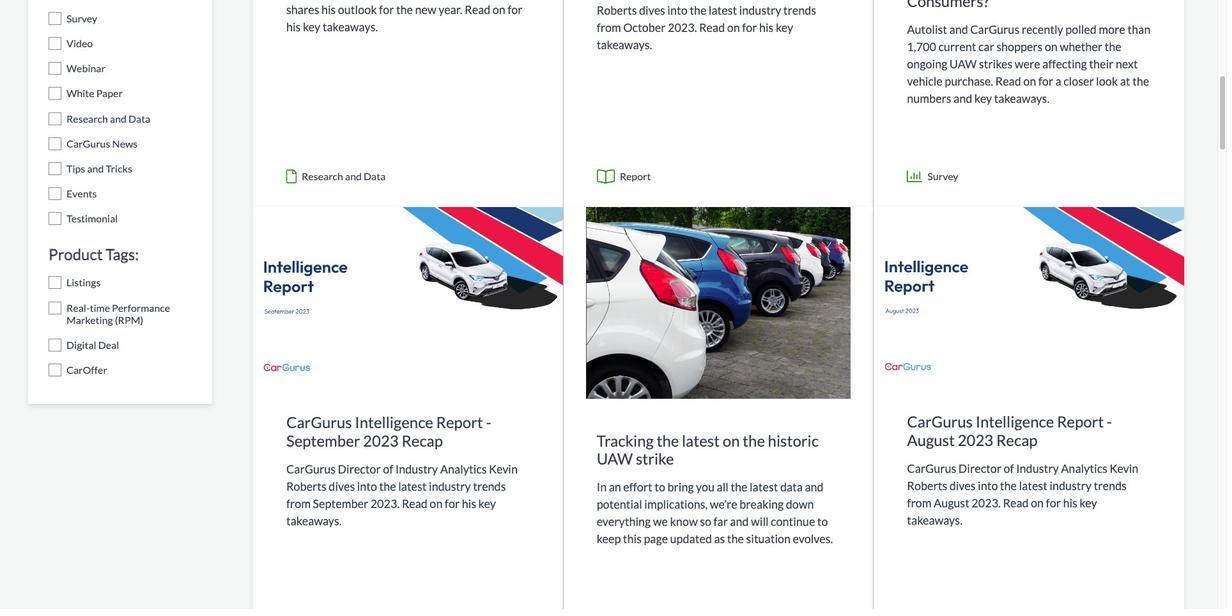 Task type: locate. For each thing, give the bounding box(es) containing it.
of inside cargurus director of industry analytics kevin roberts dives into the latest industry trends from august 2023. read on for his key takeaways.
[[1004, 461, 1014, 476]]

to up evolves.
[[818, 515, 828, 529]]

0 horizontal spatial kevin
[[489, 462, 518, 476]]

roberts inside cargurus director of industry analytics kevin roberts dives into the latest industry trends from august 2023. read on for his key takeaways.
[[908, 479, 948, 493]]

recap inside cargurus intelligence report - august 2023 recap
[[997, 431, 1038, 449]]

cargurus for cargurus director of industry analytics kevin roberts dives into the latest industry trends from september 2023. read on for his key takeaways.
[[286, 462, 336, 476]]

1 horizontal spatial dives
[[950, 479, 976, 493]]

1 horizontal spatial his
[[1064, 496, 1078, 510]]

dives inside cargurus director of industry analytics kevin roberts dives into the latest industry trends from august 2023. read on for his key takeaways.
[[950, 479, 976, 493]]

1 horizontal spatial intelligence
[[976, 413, 1055, 431]]

of inside 'cargurus director of industry analytics kevin roberts dives into the latest industry trends from september 2023. read on for his key takeaways.'
[[383, 462, 393, 476]]

0 horizontal spatial image to illustrate article content image
[[253, 207, 563, 381]]

1 horizontal spatial of
[[1004, 461, 1014, 476]]

recap up cargurus director of industry analytics kevin roberts dives into the latest industry trends from august 2023. read on for his key takeaways.
[[997, 431, 1038, 449]]

tips and tricks
[[66, 162, 132, 175]]

report inside cargurus intelligence report - august 2023 recap
[[1058, 413, 1104, 431]]

analytics inside 'cargurus director of industry analytics kevin roberts dives into the latest industry trends from september 2023. read on for his key takeaways.'
[[440, 462, 487, 476]]

more
[[1099, 22, 1126, 36]]

read inside 'cargurus director of industry analytics kevin roberts dives into the latest industry trends from september 2023. read on for his key takeaways.'
[[402, 497, 428, 511]]

0 horizontal spatial research and data
[[66, 112, 150, 124]]

industry inside cargurus director of industry analytics kevin roberts dives into the latest industry trends from august 2023. read on for his key takeaways.
[[1050, 479, 1092, 493]]

cargurus director of industry analytics kevin roberts dives into the latest industry trends from august 2023. read on for his key takeaways.
[[908, 461, 1139, 527]]

director down cargurus intelligence report - september 2023 recap
[[338, 462, 381, 476]]

roberts for cargurus intelligence report - august 2023 recap
[[908, 479, 948, 493]]

image to illustrate article content image for august
[[874, 207, 1185, 380]]

1 horizontal spatial 2023.
[[972, 496, 1001, 510]]

1 horizontal spatial research
[[302, 170, 343, 182]]

on inside tracking the latest on the historic uaw strike
[[723, 431, 740, 450]]

recap inside cargurus intelligence report - september 2023 recap
[[402, 432, 443, 450]]

2023 inside cargurus intelligence report - september 2023 recap
[[363, 432, 399, 450]]

industry inside 'cargurus director of industry analytics kevin roberts dives into the latest industry trends from september 2023. read on for his key takeaways.'
[[429, 480, 471, 494]]

takeaways. inside 'cargurus director of industry analytics kevin roberts dives into the latest industry trends from september 2023. read on for his key takeaways.'
[[286, 514, 342, 528]]

1 horizontal spatial -
[[1107, 413, 1113, 431]]

we're
[[710, 498, 738, 512]]

industry
[[1050, 479, 1092, 493], [429, 480, 471, 494]]

industry inside 'cargurus director of industry analytics kevin roberts dives into the latest industry trends from september 2023. read on for his key takeaways.'
[[396, 462, 438, 476]]

you
[[696, 480, 715, 494]]

key inside autolist and cargurus recently polled more than 1,700 current car shoppers on whether the ongoing uaw strikes were affecting their next vehicle purchase. read on for a closer look at the numbers and key takeaways.
[[975, 91, 992, 105]]

analytics
[[1061, 461, 1108, 476], [440, 462, 487, 476]]

numbers
[[908, 91, 952, 105]]

kevin for cargurus intelligence report - august 2023 recap
[[1110, 461, 1139, 476]]

0 horizontal spatial industry
[[396, 462, 438, 476]]

cargurus inside 'cargurus director of industry analytics kevin roberts dives into the latest industry trends from september 2023. read on for his key takeaways.'
[[286, 462, 336, 476]]

his inside cargurus director of industry analytics kevin roberts dives into the latest industry trends from august 2023. read on for his key takeaways.
[[1064, 496, 1078, 510]]

0 horizontal spatial analytics
[[440, 462, 487, 476]]

and
[[950, 22, 969, 36], [954, 91, 973, 105], [110, 112, 127, 124], [87, 162, 104, 175], [345, 170, 362, 182], [805, 480, 824, 494], [730, 515, 749, 529]]

of down cargurus intelligence report - september 2023 recap
[[383, 462, 393, 476]]

intelligence
[[976, 413, 1055, 431], [355, 413, 433, 432]]

trends
[[1094, 479, 1127, 493], [473, 480, 506, 494]]

0 horizontal spatial survey
[[66, 12, 97, 24]]

research
[[66, 112, 108, 124], [302, 170, 343, 182]]

september inside 'cargurus director of industry analytics kevin roberts dives into the latest industry trends from september 2023. read on for his key takeaways.'
[[313, 497, 368, 511]]

0 vertical spatial data
[[129, 112, 150, 124]]

intelligence for september
[[355, 413, 433, 432]]

evolves.
[[793, 532, 833, 546]]

1 vertical spatial august
[[934, 496, 970, 510]]

0 vertical spatial august
[[908, 431, 955, 449]]

0 horizontal spatial recap
[[402, 432, 443, 450]]

2 horizontal spatial report
[[1058, 413, 1104, 431]]

0 horizontal spatial research
[[66, 112, 108, 124]]

read inside cargurus director of industry analytics kevin roberts dives into the latest industry trends from august 2023. read on for his key takeaways.
[[1003, 496, 1029, 510]]

from inside cargurus director of industry analytics kevin roberts dives into the latest industry trends from august 2023. read on for his key takeaways.
[[908, 496, 932, 510]]

0 horizontal spatial dives
[[329, 480, 355, 494]]

0 horizontal spatial -
[[486, 413, 492, 432]]

his
[[1064, 496, 1078, 510], [462, 497, 476, 511]]

the down more
[[1105, 39, 1122, 53]]

trends inside cargurus director of industry analytics kevin roberts dives into the latest industry trends from august 2023. read on for his key takeaways.
[[1094, 479, 1127, 493]]

digital
[[66, 339, 96, 351]]

into down cargurus intelligence report - august 2023 recap
[[978, 479, 998, 493]]

1 horizontal spatial image to illustrate article content image
[[564, 207, 874, 399]]

0 vertical spatial research and data
[[66, 112, 150, 124]]

2 horizontal spatial key
[[1080, 496, 1098, 510]]

1 vertical spatial survey
[[928, 170, 959, 182]]

0 vertical spatial september
[[286, 432, 360, 450]]

purchase.
[[945, 74, 994, 88]]

1 horizontal spatial industry
[[1017, 461, 1059, 476]]

kevin
[[1110, 461, 1139, 476], [489, 462, 518, 476]]

on inside cargurus director of industry analytics kevin roberts dives into the latest industry trends from august 2023. read on for his key takeaways.
[[1031, 496, 1044, 510]]

2 image to illustrate article content image from the left
[[564, 207, 874, 399]]

kevin inside 'cargurus director of industry analytics kevin roberts dives into the latest industry trends from september 2023. read on for his key takeaways.'
[[489, 462, 518, 476]]

1 vertical spatial september
[[313, 497, 368, 511]]

so
[[700, 515, 712, 529]]

intelligence inside cargurus intelligence report - august 2023 recap
[[976, 413, 1055, 431]]

0 horizontal spatial into
[[357, 480, 377, 494]]

takeaways. inside cargurus director of industry analytics kevin roberts dives into the latest industry trends from august 2023. read on for his key takeaways.
[[908, 513, 963, 527]]

the inside cargurus director of industry analytics kevin roberts dives into the latest industry trends from august 2023. read on for his key takeaways.
[[1001, 479, 1017, 493]]

kevin for cargurus intelligence report - september 2023 recap
[[489, 462, 518, 476]]

september inside cargurus intelligence report - september 2023 recap
[[286, 432, 360, 450]]

closer
[[1064, 74, 1094, 88]]

0 horizontal spatial report
[[436, 413, 483, 432]]

uaw up purchase.
[[950, 57, 977, 71]]

strikes
[[979, 57, 1013, 71]]

0 horizontal spatial 2023
[[363, 432, 399, 450]]

0 horizontal spatial from
[[286, 497, 311, 511]]

industry for cargurus intelligence report - september 2023 recap
[[429, 480, 471, 494]]

real-time performance marketing (rpm)
[[66, 301, 170, 326]]

1 horizontal spatial data
[[364, 170, 386, 182]]

1 horizontal spatial 2023
[[958, 431, 994, 449]]

kevin inside cargurus director of industry analytics kevin roberts dives into the latest industry trends from august 2023. read on for his key takeaways.
[[1110, 461, 1139, 476]]

from
[[908, 496, 932, 510], [286, 497, 311, 511]]

for inside 'cargurus director of industry analytics kevin roberts dives into the latest industry trends from september 2023. read on for his key takeaways.'
[[445, 497, 460, 511]]

0 vertical spatial uaw
[[950, 57, 977, 71]]

2 horizontal spatial takeaways.
[[995, 91, 1050, 105]]

1 horizontal spatial recap
[[997, 431, 1038, 449]]

his for cargurus intelligence report - september 2023 recap
[[462, 497, 476, 511]]

into inside cargurus director of industry analytics kevin roberts dives into the latest industry trends from august 2023. read on for his key takeaways.
[[978, 479, 998, 493]]

director down cargurus intelligence report - august 2023 recap
[[959, 461, 1002, 476]]

0 horizontal spatial industry
[[429, 480, 471, 494]]

were
[[1015, 57, 1041, 71]]

0 horizontal spatial his
[[462, 497, 476, 511]]

2023 for september
[[363, 432, 399, 450]]

performance
[[112, 301, 170, 314]]

image to illustrate article content image
[[253, 207, 563, 381], [564, 207, 874, 399], [874, 207, 1185, 380]]

latest up breaking
[[750, 480, 778, 494]]

1 horizontal spatial report
[[620, 170, 651, 182]]

september
[[286, 432, 360, 450], [313, 497, 368, 511]]

intelligence inside cargurus intelligence report - september 2023 recap
[[355, 413, 433, 432]]

1 horizontal spatial trends
[[1094, 479, 1127, 493]]

1 horizontal spatial survey
[[928, 170, 959, 182]]

2 horizontal spatial image to illustrate article content image
[[874, 207, 1185, 380]]

2023. inside cargurus director of industry analytics kevin roberts dives into the latest industry trends from august 2023. read on for his key takeaways.
[[972, 496, 1001, 510]]

trends inside 'cargurus director of industry analytics kevin roberts dives into the latest industry trends from september 2023. read on for his key takeaways.'
[[473, 480, 506, 494]]

1 horizontal spatial industry
[[1050, 479, 1092, 493]]

cargurus for cargurus director of industry analytics kevin roberts dives into the latest industry trends from august 2023. read on for his key takeaways.
[[908, 461, 957, 476]]

dives inside 'cargurus director of industry analytics kevin roberts dives into the latest industry trends from september 2023. read on for his key takeaways.'
[[329, 480, 355, 494]]

1 vertical spatial research and data
[[302, 170, 386, 182]]

of down cargurus intelligence report - august 2023 recap
[[1004, 461, 1014, 476]]

- for cargurus intelligence report - september 2023 recap
[[486, 413, 492, 432]]

roberts inside 'cargurus director of industry analytics kevin roberts dives into the latest industry trends from september 2023. read on for his key takeaways.'
[[286, 480, 327, 494]]

cargurus intelligence report - september 2023 recap
[[286, 413, 492, 450]]

key inside 'cargurus director of industry analytics kevin roberts dives into the latest industry trends from september 2023. read on for his key takeaways.'
[[479, 497, 496, 511]]

takeaways. inside autolist and cargurus recently polled more than 1,700 current car shoppers on whether the ongoing uaw strikes were affecting their next vehicle purchase. read on for a closer look at the numbers and key takeaways.
[[995, 91, 1050, 105]]

report for cargurus intelligence report - august 2023 recap
[[1058, 413, 1104, 431]]

uaw up an
[[597, 450, 633, 468]]

takeaways.
[[995, 91, 1050, 105], [908, 513, 963, 527], [286, 514, 342, 528]]

will
[[751, 515, 769, 529]]

key
[[975, 91, 992, 105], [1080, 496, 1098, 510], [479, 497, 496, 511]]

the down cargurus intelligence report - august 2023 recap
[[1001, 479, 1017, 493]]

1 horizontal spatial key
[[975, 91, 992, 105]]

analytics inside cargurus director of industry analytics kevin roberts dives into the latest industry trends from august 2023. read on for his key takeaways.
[[1061, 461, 1108, 476]]

1 horizontal spatial director
[[959, 461, 1002, 476]]

1 horizontal spatial uaw
[[950, 57, 977, 71]]

2023. for september
[[371, 497, 400, 511]]

1,700
[[908, 39, 937, 53]]

2023
[[958, 431, 994, 449], [363, 432, 399, 450]]

2023. inside 'cargurus director of industry analytics kevin roberts dives into the latest industry trends from september 2023. read on for his key takeaways.'
[[371, 497, 400, 511]]

director inside 'cargurus director of industry analytics kevin roberts dives into the latest industry trends from september 2023. read on for his key takeaways.'
[[338, 462, 381, 476]]

0 horizontal spatial intelligence
[[355, 413, 433, 432]]

latest up you
[[682, 431, 720, 450]]

- inside cargurus intelligence report - september 2023 recap
[[486, 413, 492, 432]]

1 vertical spatial to
[[818, 515, 828, 529]]

director inside cargurus director of industry analytics kevin roberts dives into the latest industry trends from august 2023. read on for his key takeaways.
[[959, 461, 1002, 476]]

0 horizontal spatial director
[[338, 462, 381, 476]]

a
[[1056, 74, 1062, 88]]

into inside 'cargurus director of industry analytics kevin roberts dives into the latest industry trends from september 2023. read on for his key takeaways.'
[[357, 480, 377, 494]]

1 horizontal spatial analytics
[[1061, 461, 1108, 476]]

on inside 'cargurus director of industry analytics kevin roberts dives into the latest industry trends from september 2023. read on for his key takeaways.'
[[430, 497, 443, 511]]

into
[[978, 479, 998, 493], [357, 480, 377, 494]]

the inside 'cargurus director of industry analytics kevin roberts dives into the latest industry trends from september 2023. read on for his key takeaways.'
[[379, 480, 396, 494]]

for inside autolist and cargurus recently polled more than 1,700 current car shoppers on whether the ongoing uaw strikes were affecting their next vehicle purchase. read on for a closer look at the numbers and key takeaways.
[[1039, 74, 1054, 88]]

recap
[[997, 431, 1038, 449], [402, 432, 443, 450]]

for inside cargurus director of industry analytics kevin roberts dives into the latest industry trends from august 2023. read on for his key takeaways.
[[1046, 496, 1061, 510]]

- inside cargurus intelligence report - august 2023 recap
[[1107, 413, 1113, 431]]

0 vertical spatial survey
[[66, 12, 97, 24]]

2023 inside cargurus intelligence report - august 2023 recap
[[958, 431, 994, 449]]

to left bring
[[655, 480, 666, 494]]

3 image to illustrate article content image from the left
[[874, 207, 1185, 380]]

cargurus inside cargurus director of industry analytics kevin roberts dives into the latest industry trends from august 2023. read on for his key takeaways.
[[908, 461, 957, 476]]

his inside 'cargurus director of industry analytics kevin roberts dives into the latest industry trends from september 2023. read on for his key takeaways.'
[[462, 497, 476, 511]]

cargurus
[[971, 22, 1020, 36], [66, 137, 110, 149], [908, 413, 973, 431], [286, 413, 352, 432], [908, 461, 957, 476], [286, 462, 336, 476]]

1 vertical spatial uaw
[[597, 450, 633, 468]]

report inside cargurus intelligence report - september 2023 recap
[[436, 413, 483, 432]]

data inside research and data link
[[364, 170, 386, 182]]

to
[[655, 480, 666, 494], [818, 515, 828, 529]]

cargurus inside autolist and cargurus recently polled more than 1,700 current car shoppers on whether the ongoing uaw strikes were affecting their next vehicle purchase. read on for a closer look at the numbers and key takeaways.
[[971, 22, 1020, 36]]

roberts
[[908, 479, 948, 493], [286, 480, 327, 494]]

roberts for cargurus intelligence report - september 2023 recap
[[286, 480, 327, 494]]

tracking the latest on the historic uaw strike
[[597, 431, 819, 468]]

this
[[623, 532, 642, 546]]

the
[[1105, 39, 1122, 53], [1133, 74, 1150, 88], [657, 431, 679, 450], [743, 431, 765, 450], [1001, 479, 1017, 493], [379, 480, 396, 494], [731, 480, 748, 494], [728, 532, 744, 546]]

recap for september
[[402, 432, 443, 450]]

industry down cargurus intelligence report - september 2023 recap
[[396, 462, 438, 476]]

recap up 'cargurus director of industry analytics kevin roberts dives into the latest industry trends from september 2023. read on for his key takeaways.'
[[402, 432, 443, 450]]

dives
[[950, 479, 976, 493], [329, 480, 355, 494]]

the right tracking
[[657, 431, 679, 450]]

takeaways. for cargurus intelligence report - august 2023 recap
[[908, 513, 963, 527]]

(rpm)
[[115, 314, 143, 326]]

0 horizontal spatial key
[[479, 497, 496, 511]]

down
[[786, 498, 814, 512]]

current
[[939, 39, 977, 53]]

1 horizontal spatial into
[[978, 479, 998, 493]]

implications,
[[645, 498, 708, 512]]

1 vertical spatial data
[[364, 170, 386, 182]]

0 horizontal spatial data
[[129, 112, 150, 124]]

keep
[[597, 532, 621, 546]]

of
[[1004, 461, 1014, 476], [383, 462, 393, 476]]

cargurus inside cargurus intelligence report - august 2023 recap
[[908, 413, 973, 431]]

news
[[112, 137, 138, 149]]

the down cargurus intelligence report - september 2023 recap
[[379, 480, 396, 494]]

0 horizontal spatial takeaways.
[[286, 514, 342, 528]]

0 horizontal spatial to
[[655, 480, 666, 494]]

1 horizontal spatial roberts
[[908, 479, 948, 493]]

0 horizontal spatial trends
[[473, 480, 506, 494]]

dives for august
[[950, 479, 976, 493]]

director for august
[[959, 461, 1002, 476]]

1 horizontal spatial from
[[908, 496, 932, 510]]

industry for september
[[396, 462, 438, 476]]

-
[[1107, 413, 1113, 431], [486, 413, 492, 432]]

report
[[620, 170, 651, 182], [1058, 413, 1104, 431], [436, 413, 483, 432]]

0 horizontal spatial 2023.
[[371, 497, 400, 511]]

1 image to illustrate article content image from the left
[[253, 207, 563, 381]]

into down cargurus intelligence report - september 2023 recap
[[357, 480, 377, 494]]

0 horizontal spatial uaw
[[597, 450, 633, 468]]

latest down cargurus intelligence report - august 2023 recap
[[1020, 479, 1048, 493]]

in
[[597, 480, 607, 494]]

1 horizontal spatial research and data
[[302, 170, 386, 182]]

survey
[[66, 12, 97, 24], [928, 170, 959, 182]]

data
[[129, 112, 150, 124], [364, 170, 386, 182]]

industry
[[1017, 461, 1059, 476], [396, 462, 438, 476]]

1 vertical spatial research
[[302, 170, 343, 182]]

cargurus inside cargurus intelligence report - september 2023 recap
[[286, 413, 352, 432]]

latest down cargurus intelligence report - september 2023 recap
[[398, 480, 427, 494]]

1 horizontal spatial takeaways.
[[908, 513, 963, 527]]

continue
[[771, 515, 815, 529]]

trends for cargurus intelligence report - september 2023 recap
[[473, 480, 506, 494]]

latest inside 'cargurus director of industry analytics kevin roberts dives into the latest industry trends from september 2023. read on for his key takeaways.'
[[398, 480, 427, 494]]

1 horizontal spatial kevin
[[1110, 461, 1139, 476]]

0 horizontal spatial of
[[383, 462, 393, 476]]

key inside cargurus director of industry analytics kevin roberts dives into the latest industry trends from august 2023. read on for his key takeaways.
[[1080, 496, 1098, 510]]

from inside 'cargurus director of industry analytics kevin roberts dives into the latest industry trends from september 2023. read on for his key takeaways.'
[[286, 497, 311, 511]]

product
[[49, 245, 103, 263]]

0 horizontal spatial roberts
[[286, 480, 327, 494]]

latest
[[682, 431, 720, 450], [1020, 479, 1048, 493], [398, 480, 427, 494], [750, 480, 778, 494]]

industry down cargurus intelligence report - august 2023 recap
[[1017, 461, 1059, 476]]

industry inside cargurus director of industry analytics kevin roberts dives into the latest industry trends from august 2023. read on for his key takeaways.
[[1017, 461, 1059, 476]]

2023.
[[972, 496, 1001, 510], [371, 497, 400, 511]]



Task type: vqa. For each thing, say whether or not it's contained in the screenshot.
email
no



Task type: describe. For each thing, give the bounding box(es) containing it.
autolist and cargurus recently polled more than 1,700 current car shoppers on whether the ongoing uaw strikes were affecting their next vehicle purchase. read on for a closer look at the numbers and key takeaways.
[[908, 22, 1151, 105]]

tips
[[66, 162, 85, 175]]

events
[[66, 187, 97, 200]]

the right at
[[1133, 74, 1150, 88]]

we
[[653, 515, 668, 529]]

an
[[609, 480, 621, 494]]

the right all
[[731, 480, 748, 494]]

next
[[1116, 57, 1138, 71]]

white
[[66, 87, 94, 99]]

their
[[1090, 57, 1114, 71]]

real-
[[66, 301, 90, 314]]

analytics for cargurus intelligence report - august 2023 recap
[[1061, 461, 1108, 476]]

all
[[717, 480, 729, 494]]

of for september
[[383, 462, 393, 476]]

takeaways. for cargurus intelligence report - september 2023 recap
[[286, 514, 342, 528]]

0 vertical spatial research
[[66, 112, 108, 124]]

dives for september
[[329, 480, 355, 494]]

into for september
[[357, 480, 377, 494]]

from for august
[[908, 496, 932, 510]]

latest inside cargurus director of industry analytics kevin roberts dives into the latest industry trends from august 2023. read on for his key takeaways.
[[1020, 479, 1048, 493]]

autolist
[[908, 22, 948, 36]]

far
[[714, 515, 728, 529]]

read inside autolist and cargurus recently polled more than 1,700 current car shoppers on whether the ongoing uaw strikes were affecting their next vehicle purchase. read on for a closer look at the numbers and key takeaways.
[[996, 74, 1022, 88]]

read for cargurus intelligence report - september 2023 recap
[[402, 497, 428, 511]]

and inside research and data link
[[345, 170, 362, 182]]

- for cargurus intelligence report - august 2023 recap
[[1107, 413, 1113, 431]]

webinar
[[66, 62, 105, 74]]

analytics for cargurus intelligence report - september 2023 recap
[[440, 462, 487, 476]]

recap for august
[[997, 431, 1038, 449]]

listings
[[66, 276, 101, 289]]

the left historic
[[743, 431, 765, 450]]

cargurus director of industry analytics kevin roberts dives into the latest industry trends from september 2023. read on for his key takeaways.
[[286, 462, 518, 528]]

deal
[[98, 339, 119, 351]]

shoppers
[[997, 39, 1043, 53]]

2023. for august
[[972, 496, 1001, 510]]

white paper
[[66, 87, 123, 99]]

industry for august
[[1017, 461, 1059, 476]]

page
[[644, 532, 668, 546]]

in an effort to bring you all the latest data and potential implications, we're breaking down everything we know so far and will continue to keep this page updated as the situation evolves.
[[597, 480, 833, 546]]

paper
[[96, 87, 123, 99]]

caroffer
[[66, 364, 107, 376]]

ongoing
[[908, 57, 948, 71]]

cargurus for cargurus news
[[66, 137, 110, 149]]

from for september
[[286, 497, 311, 511]]

affecting
[[1043, 57, 1087, 71]]

august inside cargurus intelligence report - august 2023 recap
[[908, 431, 955, 449]]

latest inside tracking the latest on the historic uaw strike
[[682, 431, 720, 450]]

everything
[[597, 515, 651, 529]]

strike
[[636, 450, 674, 468]]

testimonial
[[66, 213, 118, 225]]

tricks
[[106, 162, 132, 175]]

for for cargurus intelligence report - august 2023 recap
[[1046, 496, 1061, 510]]

look
[[1097, 74, 1118, 88]]

cargurus news
[[66, 137, 138, 149]]

report for cargurus intelligence report - september 2023 recap
[[436, 413, 483, 432]]

bring
[[668, 480, 694, 494]]

as
[[714, 532, 725, 546]]

the right as
[[728, 532, 744, 546]]

cargurus for cargurus intelligence report - august 2023 recap
[[908, 413, 973, 431]]

video
[[66, 37, 93, 49]]

into for august
[[978, 479, 998, 493]]

marketing
[[66, 314, 113, 326]]

breaking
[[740, 498, 784, 512]]

key for cargurus intelligence report - august 2023 recap
[[1080, 496, 1098, 510]]

cargurus intelligence report - august 2023 recap
[[908, 413, 1113, 449]]

know
[[670, 515, 698, 529]]

polled
[[1066, 22, 1097, 36]]

of for august
[[1004, 461, 1014, 476]]

august inside cargurus director of industry analytics kevin roberts dives into the latest industry trends from august 2023. read on for his key takeaways.
[[934, 496, 970, 510]]

intelligence for august
[[976, 413, 1055, 431]]

trends for cargurus intelligence report - august 2023 recap
[[1094, 479, 1127, 493]]

updated
[[670, 532, 712, 546]]

report link
[[564, 0, 874, 207]]

uaw inside autolist and cargurus recently polled more than 1,700 current car shoppers on whether the ongoing uaw strikes were affecting their next vehicle purchase. read on for a closer look at the numbers and key takeaways.
[[950, 57, 977, 71]]

at
[[1121, 74, 1131, 88]]

vehicle
[[908, 74, 943, 88]]

recently
[[1022, 22, 1064, 36]]

read for cargurus intelligence report - august 2023 recap
[[1003, 496, 1029, 510]]

key for cargurus intelligence report - september 2023 recap
[[479, 497, 496, 511]]

than
[[1128, 22, 1151, 36]]

car
[[979, 39, 995, 53]]

time
[[90, 301, 110, 314]]

whether
[[1060, 39, 1103, 53]]

situation
[[746, 532, 791, 546]]

latest inside in an effort to bring you all the latest data and potential implications, we're breaking down everything we know so far and will continue to keep this page updated as the situation evolves.
[[750, 480, 778, 494]]

tags:
[[106, 245, 139, 263]]

image to illustrate article content image for the
[[564, 207, 874, 399]]

industry for cargurus intelligence report - august 2023 recap
[[1050, 479, 1092, 493]]

2023 for august
[[958, 431, 994, 449]]

digital deal
[[66, 339, 119, 351]]

historic
[[768, 431, 819, 450]]

director for september
[[338, 462, 381, 476]]

research and data link
[[253, 0, 563, 207]]

for for cargurus intelligence report - september 2023 recap
[[445, 497, 460, 511]]

1 horizontal spatial to
[[818, 515, 828, 529]]

uaw inside tracking the latest on the historic uaw strike
[[597, 450, 633, 468]]

data
[[781, 480, 803, 494]]

image to illustrate article content image for september
[[253, 207, 563, 381]]

his for cargurus intelligence report - august 2023 recap
[[1064, 496, 1078, 510]]

tracking
[[597, 431, 654, 450]]

0 vertical spatial to
[[655, 480, 666, 494]]

product tags:
[[49, 245, 139, 263]]

effort
[[624, 480, 653, 494]]

cargurus for cargurus intelligence report - september 2023 recap
[[286, 413, 352, 432]]

potential
[[597, 498, 642, 512]]



